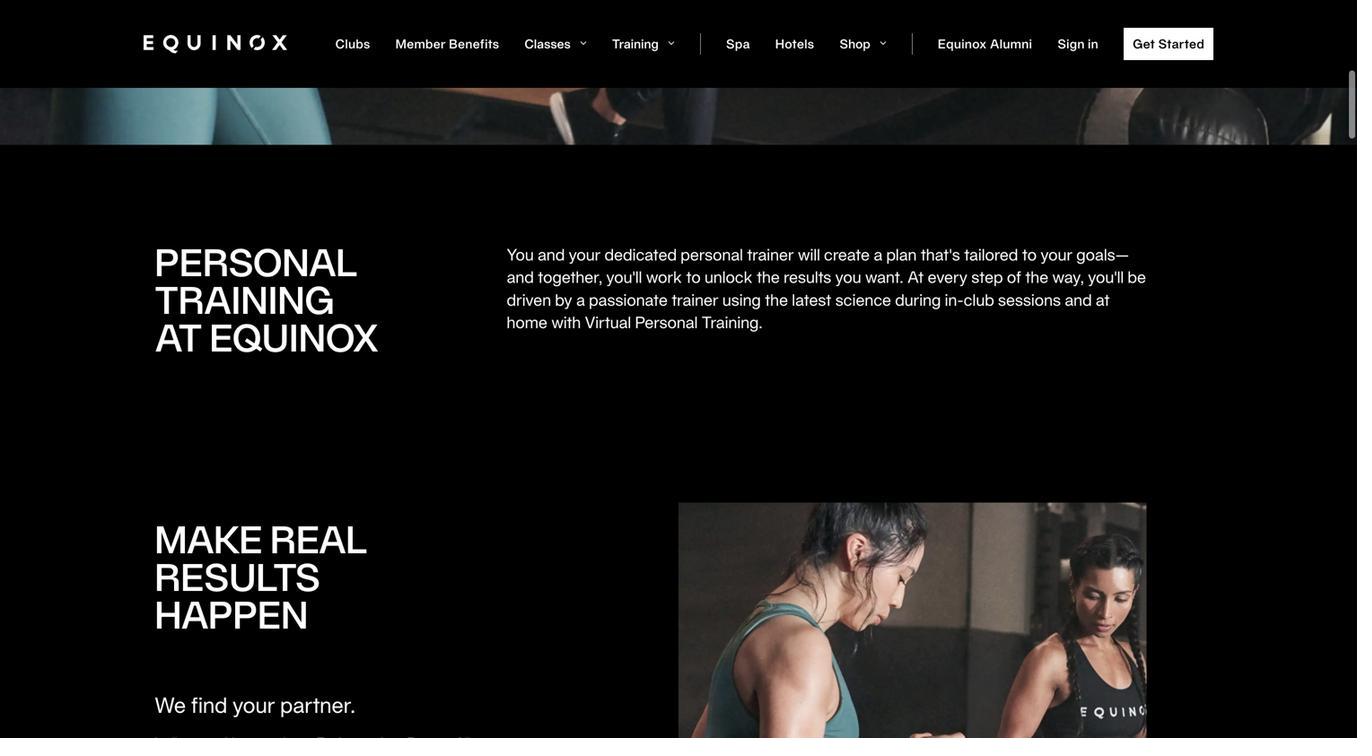 Task type: describe. For each thing, give the bounding box(es) containing it.
a
[[405, 362, 412, 377]]

members
[[410, 344, 464, 359]]

0 horizontal spatial your
[[202, 379, 227, 395]]

1 of from the left
[[320, 344, 331, 359]]

know
[[291, 362, 321, 377]]

starts
[[180, 327, 212, 342]]

for
[[407, 327, 426, 342]]

take
[[154, 581, 200, 606]]

equinox alumni link
[[938, 36, 1032, 51]]

real
[[270, 109, 367, 155]]

personality.
[[386, 379, 451, 395]]

goals,
[[270, 379, 303, 395]]

unique
[[230, 379, 267, 395]]

we find your partner.
[[154, 285, 355, 310]]

shop button
[[839, 36, 887, 51]]

spa
[[726, 36, 750, 51]]

equinox alumni
[[938, 36, 1032, 51]]

make
[[154, 109, 262, 155]]

sign in
[[1057, 36, 1099, 51]]

happen
[[154, 184, 308, 230]]

equinox inside it all starts with you and your equinox trainer. for over 25 years, we've paired hundreds of thousands of members with expert trainers that know how to design a program to support your unique goals, passions, and personality.
[[317, 327, 362, 342]]

sign
[[1057, 36, 1085, 51]]

training image
[[668, 41, 675, 45]]

dt pt makeresults 1 image
[[679, 95, 1147, 739]]

thousands
[[334, 344, 393, 359]]

started
[[1158, 36, 1204, 51]]

over
[[429, 327, 453, 342]]

classes
[[524, 36, 573, 51]]

clubs link
[[335, 36, 370, 51]]

training button
[[612, 36, 675, 51]]

0 vertical spatial your
[[232, 285, 275, 310]]

1 vertical spatial and
[[362, 379, 383, 395]]

alumni
[[990, 36, 1032, 51]]



Task type: vqa. For each thing, say whether or not it's contained in the screenshot.
HOTELS
yes



Task type: locate. For each thing, give the bounding box(es) containing it.
1 vertical spatial your
[[289, 327, 314, 342]]

passions,
[[306, 379, 359, 395]]

that
[[266, 362, 288, 377]]

2 to from the left
[[465, 362, 477, 377]]

your up you
[[232, 285, 275, 310]]

anywhere.
[[319, 581, 417, 606]]

0 horizontal spatial to
[[350, 362, 362, 377]]

clubs
[[335, 36, 370, 51]]

support
[[154, 379, 199, 395]]

classes button
[[524, 36, 587, 51]]

0 horizontal spatial of
[[320, 344, 331, 359]]

we've
[[191, 344, 223, 359]]

with
[[215, 327, 238, 342], [154, 362, 177, 377]]

1 vertical spatial with
[[154, 362, 177, 377]]

to right "program"
[[465, 362, 477, 377]]

1 horizontal spatial with
[[215, 327, 238, 342]]

benefits
[[449, 36, 499, 51]]

1 horizontal spatial your
[[232, 285, 275, 310]]

we
[[154, 285, 186, 310]]

design
[[364, 362, 402, 377]]

of up the a
[[396, 344, 407, 359]]

in
[[1088, 36, 1099, 51]]

of up how
[[320, 344, 331, 359]]

paired
[[226, 344, 261, 359]]

get started
[[1133, 36, 1204, 51]]

1 horizontal spatial and
[[362, 379, 383, 395]]

0 horizontal spatial with
[[154, 362, 177, 377]]

your down expert
[[202, 379, 227, 395]]

0 vertical spatial with
[[215, 327, 238, 342]]

find
[[191, 285, 227, 310]]

partner.
[[280, 285, 355, 310]]

member benefits
[[395, 36, 499, 51]]

sign in link
[[1057, 36, 1099, 51]]

25
[[456, 327, 471, 342]]

and down design
[[362, 379, 383, 395]]

results
[[154, 146, 320, 193]]

trainer.
[[365, 327, 404, 342]]

get started link
[[1124, 28, 1213, 60]]

with up paired at the top
[[215, 327, 238, 342]]

2 horizontal spatial your
[[289, 327, 314, 342]]

and up hundreds
[[265, 327, 286, 342]]

get
[[1133, 36, 1155, 51]]

our
[[205, 581, 238, 606]]

equinox up thousands on the left top of the page
[[317, 327, 362, 342]]

make real results happen
[[154, 109, 367, 230]]

program
[[415, 362, 462, 377]]

spa link
[[726, 36, 750, 51]]

it all starts with you and your equinox trainer. for over 25 years, we've paired hundreds of thousands of members with expert trainers that know how to design a program to support your unique goals, passions, and personality.
[[154, 327, 477, 395]]

member benefits link
[[395, 36, 499, 51]]

0 horizontal spatial and
[[265, 327, 286, 342]]

member
[[395, 36, 446, 51]]

hotels
[[775, 36, 814, 51]]

of
[[320, 344, 331, 359], [396, 344, 407, 359]]

take our training anywhere. button
[[154, 546, 534, 658]]

expert
[[180, 362, 217, 377]]

your up hundreds
[[289, 327, 314, 342]]

hundreds
[[264, 344, 317, 359]]

how
[[324, 362, 347, 377]]

training
[[612, 36, 661, 51]]

to down thousands on the left top of the page
[[350, 362, 362, 377]]

and
[[265, 327, 286, 342], [362, 379, 383, 395]]

2 of from the left
[[396, 344, 407, 359]]

1 horizontal spatial equinox
[[938, 36, 987, 51]]

equinox left alumni
[[938, 36, 987, 51]]

hotels link
[[775, 36, 814, 51]]

trainers
[[220, 362, 263, 377]]

training
[[243, 581, 314, 606]]

2 vertical spatial your
[[202, 379, 227, 395]]

shop image
[[879, 41, 887, 45]]

you
[[241, 327, 262, 342]]

shop
[[839, 36, 873, 51]]

your
[[232, 285, 275, 310], [289, 327, 314, 342], [202, 379, 227, 395]]

0 vertical spatial equinox
[[938, 36, 987, 51]]

to
[[350, 362, 362, 377], [465, 362, 477, 377]]

equinox
[[938, 36, 987, 51], [317, 327, 362, 342]]

classes image
[[580, 41, 587, 45]]

it
[[154, 327, 162, 342]]

take our training anywhere.
[[154, 581, 417, 606]]

0 vertical spatial and
[[265, 327, 286, 342]]

with down years,
[[154, 362, 177, 377]]

1 horizontal spatial to
[[465, 362, 477, 377]]

0 horizontal spatial equinox
[[317, 327, 362, 342]]

1 horizontal spatial of
[[396, 344, 407, 359]]

1 vertical spatial equinox
[[317, 327, 362, 342]]

years,
[[154, 344, 188, 359]]

all
[[165, 327, 177, 342]]

1 to from the left
[[350, 362, 362, 377]]



